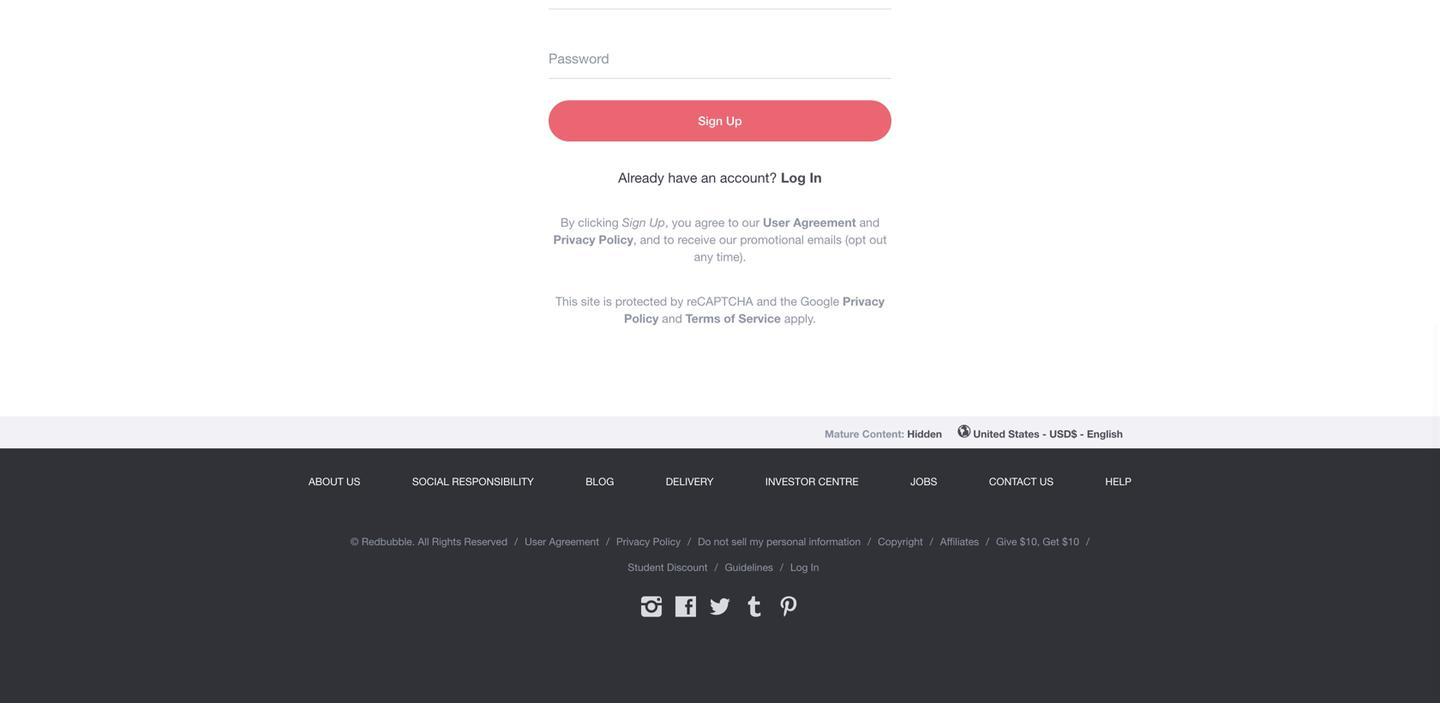 Task type: locate. For each thing, give the bounding box(es) containing it.
privacy down by in the left top of the page
[[554, 232, 596, 246]]

0 vertical spatial our
[[742, 215, 760, 229]]

- right usd$
[[1080, 428, 1084, 440]]

my
[[750, 535, 764, 547]]

2 - from the left
[[1080, 428, 1084, 440]]

agreement
[[793, 215, 856, 229], [549, 535, 599, 547]]

1 vertical spatial in
[[811, 561, 819, 573]]

privacy up the student at the bottom
[[617, 535, 650, 547]]

user right reserved
[[525, 535, 546, 547]]

and
[[860, 215, 880, 229], [640, 232, 660, 246], [757, 294, 777, 308], [662, 311, 682, 325]]

- left usd$
[[1043, 428, 1047, 440]]

0 horizontal spatial user agreement link
[[518, 535, 610, 548]]

get
[[1043, 535, 1060, 547]]

1 horizontal spatial ,
[[665, 215, 669, 229]]

agree
[[695, 215, 725, 229]]

user agreement link
[[763, 215, 856, 229], [518, 535, 610, 548]]

agreement inside by clicking sign up , you agree to our user agreement and privacy policy , and to receive our promotional emails (opt out any time).
[[793, 215, 856, 229]]

1 vertical spatial our
[[719, 232, 737, 246]]

0 horizontal spatial us
[[346, 476, 361, 488]]

all
[[418, 535, 429, 547]]

1 horizontal spatial user
[[763, 215, 790, 229]]

1 horizontal spatial user agreement link
[[763, 215, 856, 229]]

0 horizontal spatial our
[[719, 232, 737, 246]]

0 horizontal spatial to
[[664, 232, 674, 246]]

None text field
[[549, 0, 892, 9]]

1 vertical spatial privacy policy
[[617, 535, 681, 547]]

do not sell my personal information
[[698, 535, 861, 547]]

in
[[810, 169, 822, 186], [811, 561, 819, 573]]

1 vertical spatial to
[[664, 232, 674, 246]]

to right agree
[[728, 215, 739, 229]]

social responsibility link
[[412, 476, 534, 488]]

receive
[[678, 232, 716, 246]]

1 horizontal spatial us
[[1040, 476, 1054, 488]]

our up time).
[[719, 232, 737, 246]]

and down by
[[662, 311, 682, 325]]

copyright
[[878, 535, 923, 547]]

redbubble.
[[362, 535, 415, 547]]

user inside by clicking sign up , you agree to our user agreement and privacy policy , and to receive our promotional emails (opt out any time).
[[763, 215, 790, 229]]

policy up student discount
[[653, 535, 681, 547]]

2 vertical spatial policy
[[653, 535, 681, 547]]

help link
[[1106, 476, 1132, 488]]

investor
[[766, 476, 816, 488]]

sell
[[732, 535, 747, 547]]

2 vertical spatial privacy
[[617, 535, 650, 547]]

1 - from the left
[[1043, 428, 1047, 440]]

2 horizontal spatial privacy
[[843, 294, 885, 308]]

jobs
[[911, 476, 938, 488]]

in up emails
[[810, 169, 822, 186]]

0 vertical spatial privacy policy
[[624, 294, 885, 325]]

contact us
[[989, 476, 1054, 488]]

policy down the protected
[[624, 311, 659, 325]]

,
[[665, 215, 669, 229], [634, 232, 637, 246]]

privacy policy link
[[554, 232, 634, 246], [624, 294, 885, 325], [610, 535, 691, 548]]

, down sign
[[634, 232, 637, 246]]

blog link
[[586, 476, 614, 488]]

log in link
[[781, 169, 822, 186], [791, 561, 819, 573]]

states
[[1009, 428, 1040, 440]]

$10,
[[1020, 535, 1040, 547]]

1 us from the left
[[346, 476, 361, 488]]

None submit
[[907, 428, 942, 440]]

1 vertical spatial agreement
[[549, 535, 599, 547]]

privacy right google
[[843, 294, 885, 308]]

0 vertical spatial privacy
[[554, 232, 596, 246]]

user
[[763, 215, 790, 229], [525, 535, 546, 547]]

log down personal
[[791, 561, 808, 573]]

log inside the 'log in' link
[[791, 561, 808, 573]]

0 horizontal spatial agreement
[[549, 535, 599, 547]]

content:
[[862, 428, 905, 440]]

agreement down blog link
[[549, 535, 599, 547]]

us for contact us
[[1040, 476, 1054, 488]]

0 horizontal spatial privacy
[[554, 232, 596, 246]]

to down up
[[664, 232, 674, 246]]

log in link down personal
[[791, 561, 819, 573]]

policy
[[599, 232, 634, 246], [624, 311, 659, 325], [653, 535, 681, 547]]

of
[[724, 311, 735, 325]]

give $10, get $10
[[997, 535, 1080, 547]]

united states - usd$ - english
[[974, 428, 1123, 440]]

affiliates
[[940, 535, 979, 547]]

agreement up emails
[[793, 215, 856, 229]]

1 horizontal spatial to
[[728, 215, 739, 229]]

None password field
[[549, 38, 892, 79]]

, left the you
[[665, 215, 669, 229]]

personal
[[767, 535, 806, 547]]

policy inside by clicking sign up , you agree to our user agreement and privacy policy , and to receive our promotional emails (opt out any time).
[[599, 232, 634, 246]]

in down information
[[811, 561, 819, 573]]

1 horizontal spatial -
[[1080, 428, 1084, 440]]

an
[[701, 170, 716, 186]]

about
[[309, 476, 344, 488]]

us right contact
[[1040, 476, 1054, 488]]

user up promotional
[[763, 215, 790, 229]]

affiliates link
[[934, 535, 990, 548]]

give
[[997, 535, 1017, 547]]

log in link right account?
[[781, 169, 822, 186]]

clicking
[[578, 215, 619, 229]]

jobs link
[[911, 476, 938, 488]]

policy down clicking
[[599, 232, 634, 246]]

responsibility
[[452, 476, 534, 488]]

privacy policy
[[624, 294, 885, 325], [617, 535, 681, 547]]

1 horizontal spatial agreement
[[793, 215, 856, 229]]

0 vertical spatial agreement
[[793, 215, 856, 229]]

user agreement link up emails
[[763, 215, 856, 229]]

our up promotional
[[742, 215, 760, 229]]

log
[[781, 169, 806, 186], [791, 561, 808, 573]]

0 vertical spatial privacy policy link
[[554, 232, 634, 246]]

0 vertical spatial policy
[[599, 232, 634, 246]]

student discount link
[[621, 561, 718, 585]]

(opt
[[845, 232, 866, 246]]

us for about us
[[346, 476, 361, 488]]

by
[[671, 294, 684, 308]]

0 vertical spatial user agreement link
[[763, 215, 856, 229]]

privacy policy for the middle privacy policy link
[[624, 294, 885, 325]]

0 vertical spatial user
[[763, 215, 790, 229]]

-
[[1043, 428, 1047, 440], [1080, 428, 1084, 440]]

1 vertical spatial ,
[[634, 232, 637, 246]]

us right about in the left of the page
[[346, 476, 361, 488]]

google
[[801, 294, 840, 308]]

privacy
[[554, 232, 596, 246], [843, 294, 885, 308], [617, 535, 650, 547]]

this site is protected by recaptcha and the google
[[556, 294, 843, 308]]

delivery
[[666, 476, 714, 488]]

0 horizontal spatial -
[[1043, 428, 1047, 440]]

our
[[742, 215, 760, 229], [719, 232, 737, 246]]

have
[[668, 170, 698, 186]]

2 us from the left
[[1040, 476, 1054, 488]]

1 vertical spatial log in link
[[791, 561, 819, 573]]

and up service
[[757, 294, 777, 308]]

1 vertical spatial privacy policy link
[[624, 294, 885, 325]]

discount
[[667, 561, 708, 573]]

© redbubble. all rights reserved
[[351, 535, 508, 547]]

0 vertical spatial in
[[810, 169, 822, 186]]

log right account?
[[781, 169, 806, 186]]

0 vertical spatial log
[[781, 169, 806, 186]]

0 horizontal spatial user
[[525, 535, 546, 547]]

user agreement link down blog link
[[518, 535, 610, 548]]

this
[[556, 294, 578, 308]]

contact
[[989, 476, 1037, 488]]

1 vertical spatial log
[[791, 561, 808, 573]]



Task type: describe. For each thing, give the bounding box(es) containing it.
do
[[698, 535, 711, 547]]

centre
[[819, 476, 859, 488]]

2 vertical spatial privacy policy link
[[610, 535, 691, 548]]

1 horizontal spatial privacy
[[617, 535, 650, 547]]

give $10, get $10 link
[[990, 535, 1090, 548]]

1 vertical spatial user agreement link
[[518, 535, 610, 548]]

already
[[619, 170, 665, 186]]

up
[[650, 215, 665, 229]]

terms
[[686, 311, 721, 325]]

social responsibility
[[412, 476, 534, 488]]

contact us link
[[989, 476, 1054, 488]]

reserved
[[464, 535, 508, 547]]

protected
[[615, 294, 667, 308]]

united
[[974, 428, 1006, 440]]

information
[[809, 535, 861, 547]]

and down up
[[640, 232, 660, 246]]

about us link
[[309, 476, 361, 488]]

1 vertical spatial policy
[[624, 311, 659, 325]]

promotional
[[740, 232, 804, 246]]

account?
[[720, 170, 777, 186]]

sign
[[622, 215, 646, 229]]

user agreement
[[525, 535, 599, 547]]

already have an account? log in
[[619, 169, 822, 186]]

site
[[581, 294, 600, 308]]

usd$
[[1050, 428, 1077, 440]]

help
[[1106, 476, 1132, 488]]

the
[[780, 294, 797, 308]]

english
[[1087, 428, 1123, 440]]

student discount
[[628, 561, 708, 573]]

about us
[[309, 476, 361, 488]]

out
[[870, 232, 887, 246]]

is
[[603, 294, 612, 308]]

service
[[739, 311, 781, 325]]

social
[[412, 476, 449, 488]]

investor centre link
[[766, 476, 859, 488]]

terms of service link
[[686, 311, 781, 325]]

mature
[[825, 428, 860, 440]]

1 vertical spatial user
[[525, 535, 546, 547]]

privacy policy for bottom privacy policy link
[[617, 535, 681, 547]]

and up out
[[860, 215, 880, 229]]

0 vertical spatial to
[[728, 215, 739, 229]]

recaptcha
[[687, 294, 754, 308]]

©
[[351, 535, 359, 547]]

log in
[[791, 561, 819, 573]]

1 vertical spatial privacy
[[843, 294, 885, 308]]

investor centre
[[766, 476, 859, 488]]

0 vertical spatial log in link
[[781, 169, 822, 186]]

not
[[714, 535, 729, 547]]

copyright link
[[871, 535, 934, 548]]

0 vertical spatial ,
[[665, 215, 669, 229]]

0 horizontal spatial ,
[[634, 232, 637, 246]]

blog
[[586, 476, 614, 488]]

guidelines link
[[718, 561, 784, 585]]

delivery link
[[666, 476, 714, 488]]

time).
[[717, 249, 746, 264]]

by clicking sign up , you agree to our user agreement and privacy policy , and to receive our promotional emails (opt out any time).
[[554, 215, 887, 264]]

apply.
[[785, 311, 816, 325]]

united states - usd$ - english link
[[958, 428, 1123, 440]]

$10
[[1062, 535, 1080, 547]]

1 horizontal spatial our
[[742, 215, 760, 229]]

emails
[[808, 232, 842, 246]]

mature content:
[[825, 428, 907, 440]]

you
[[672, 215, 692, 229]]

student
[[628, 561, 664, 573]]

rights
[[432, 535, 461, 547]]

and terms of service apply.
[[659, 311, 816, 325]]

any
[[694, 249, 713, 264]]

do not sell my personal information link
[[691, 535, 871, 548]]

guidelines
[[725, 561, 773, 573]]

privacy inside by clicking sign up , you agree to our user agreement and privacy policy , and to receive our promotional emails (opt out any time).
[[554, 232, 596, 246]]

by
[[561, 215, 575, 229]]



Task type: vqa. For each thing, say whether or not it's contained in the screenshot.
3rd "14" from the bottom of the 'Model' option group
no



